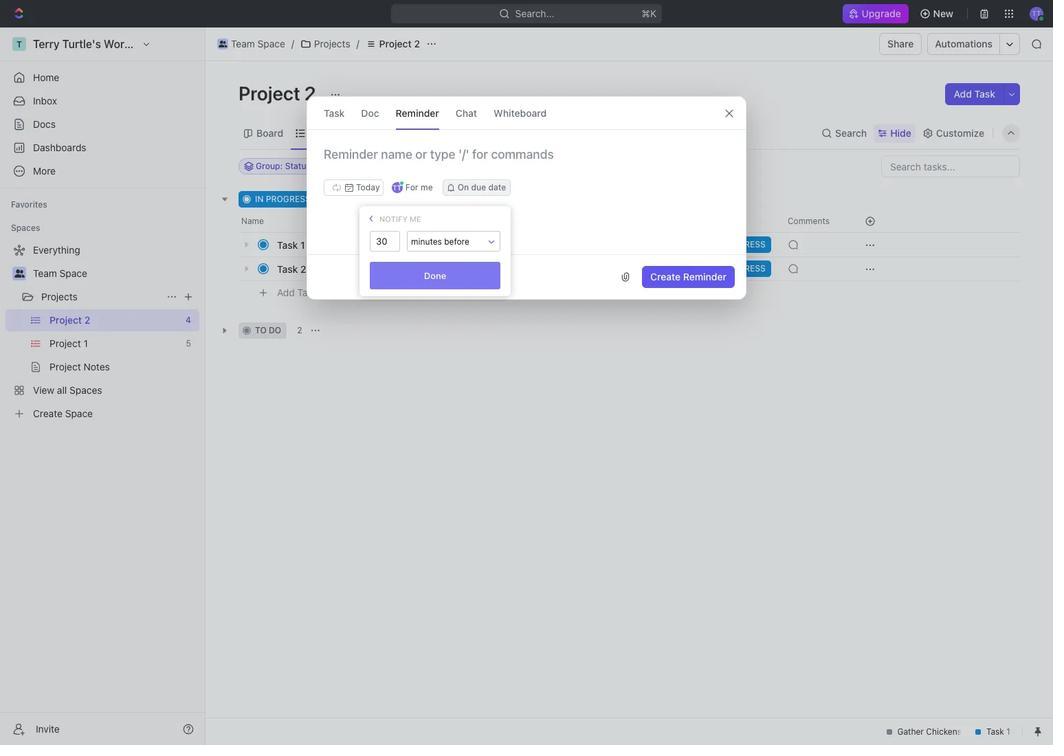 Task type: locate. For each thing, give the bounding box(es) containing it.
2 vertical spatial add task
[[277, 287, 318, 298]]

0 vertical spatial project 2
[[379, 38, 420, 50]]

2 horizontal spatial add task button
[[946, 83, 1004, 105]]

calendar link
[[348, 123, 392, 143]]

search...
[[516, 8, 555, 19]]

add up customize
[[954, 88, 973, 100]]

0 vertical spatial team space link
[[214, 36, 289, 52]]

1 vertical spatial team space
[[33, 268, 87, 279]]

favorites
[[11, 199, 47, 210]]

new
[[934, 8, 954, 19]]

add down task 2
[[277, 287, 295, 298]]

user group image
[[14, 270, 24, 278]]

0 vertical spatial add
[[954, 88, 973, 100]]

done
[[424, 270, 447, 281]]

project
[[379, 38, 412, 50], [239, 82, 301, 105]]

0 horizontal spatial projects link
[[41, 286, 161, 308]]

automations
[[936, 38, 993, 50]]

add task up customize
[[954, 88, 996, 100]]

projects
[[314, 38, 351, 50], [41, 291, 78, 303]]

1 vertical spatial space
[[60, 268, 87, 279]]

whiteboard
[[494, 107, 547, 119]]

space
[[258, 38, 285, 50], [60, 268, 87, 279]]

invite
[[36, 723, 60, 735]]

create reminder
[[651, 271, 727, 283]]

task
[[975, 88, 996, 100], [324, 107, 345, 119], [388, 194, 406, 204], [277, 239, 298, 251], [277, 263, 298, 275], [298, 287, 318, 298]]

1 horizontal spatial team
[[231, 38, 255, 50]]

on
[[458, 182, 469, 193]]

notify
[[380, 214, 408, 223]]

0 vertical spatial add task
[[954, 88, 996, 100]]

/
[[292, 38, 294, 50], [357, 38, 360, 50]]

0 horizontal spatial /
[[292, 38, 294, 50]]

board link
[[254, 123, 284, 143]]

dialog
[[307, 96, 747, 300]]

chat
[[456, 107, 477, 119]]

2
[[414, 38, 420, 50], [305, 82, 316, 105], [327, 194, 332, 204], [301, 263, 306, 275], [297, 325, 302, 336]]

1 vertical spatial add task button
[[353, 191, 411, 208]]

on due date button
[[443, 180, 511, 196]]

team space link inside tree
[[33, 263, 197, 285]]

tree inside sidebar navigation
[[6, 239, 199, 425]]

1 vertical spatial project
[[239, 82, 301, 105]]

team
[[231, 38, 255, 50], [33, 268, 57, 279]]

1 vertical spatial reminder
[[684, 271, 727, 283]]

None text field
[[371, 232, 400, 251]]

minutes before button
[[408, 232, 500, 252]]

new button
[[915, 3, 962, 25]]

task up list
[[324, 107, 345, 119]]

team space right user group image
[[33, 268, 87, 279]]

reminder right create
[[684, 271, 727, 283]]

1 vertical spatial team space link
[[33, 263, 197, 285]]

0 horizontal spatial team space link
[[33, 263, 197, 285]]

0 vertical spatial reminder
[[396, 107, 439, 119]]

0 horizontal spatial team
[[33, 268, 57, 279]]

1 horizontal spatial projects
[[314, 38, 351, 50]]

reminder
[[396, 107, 439, 119], [684, 271, 727, 283]]

doc
[[361, 107, 379, 119]]

2 horizontal spatial add
[[954, 88, 973, 100]]

0 horizontal spatial project
[[239, 82, 301, 105]]

sidebar navigation
[[0, 28, 206, 746]]

1 horizontal spatial team space link
[[214, 36, 289, 52]]

customize
[[937, 127, 985, 139]]

project 2 link
[[362, 36, 424, 52]]

1 horizontal spatial add task
[[370, 194, 406, 204]]

task inside 'dialog'
[[324, 107, 345, 119]]

task down 'task 1' at the top
[[277, 263, 298, 275]]

due
[[471, 182, 486, 193]]

0 horizontal spatial project 2
[[239, 82, 320, 105]]

0 horizontal spatial projects
[[41, 291, 78, 303]]

task left 1
[[277, 239, 298, 251]]

team inside tree
[[33, 268, 57, 279]]

home
[[33, 72, 59, 83]]

on due date
[[458, 182, 506, 193]]

0 horizontal spatial space
[[60, 268, 87, 279]]

1 horizontal spatial projects link
[[297, 36, 354, 52]]

share button
[[880, 33, 923, 55]]

share
[[888, 38, 914, 50]]

0 horizontal spatial reminder
[[396, 107, 439, 119]]

add task button up notify
[[353, 191, 411, 208]]

add task button down task 2
[[271, 285, 323, 301]]

projects link
[[297, 36, 354, 52], [41, 286, 161, 308]]

team space right user group icon
[[231, 38, 285, 50]]

notify me
[[380, 214, 421, 223]]

team right user group image
[[33, 268, 57, 279]]

1 vertical spatial projects link
[[41, 286, 161, 308]]

team right user group icon
[[231, 38, 255, 50]]

do
[[269, 325, 281, 336]]

search
[[836, 127, 868, 139]]

add task down task 2
[[277, 287, 318, 298]]

2 vertical spatial add
[[277, 287, 295, 298]]

1 horizontal spatial add
[[370, 194, 385, 204]]

2 vertical spatial add task button
[[271, 285, 323, 301]]

1 horizontal spatial add task button
[[353, 191, 411, 208]]

0 vertical spatial team space
[[231, 38, 285, 50]]

list link
[[306, 123, 325, 143]]

0 vertical spatial project
[[379, 38, 412, 50]]

tree containing team space
[[6, 239, 199, 425]]

gantt
[[467, 127, 492, 139]]

hide
[[891, 127, 912, 139]]

add up notify
[[370, 194, 385, 204]]

0 vertical spatial projects
[[314, 38, 351, 50]]

reminder inside button
[[684, 271, 727, 283]]

add task up notify
[[370, 194, 406, 204]]

0 horizontal spatial add task
[[277, 287, 318, 298]]

upgrade link
[[844, 4, 909, 23]]

add
[[954, 88, 973, 100], [370, 194, 385, 204], [277, 287, 295, 298]]

minutes
[[411, 237, 442, 247]]

whiteboard button
[[494, 97, 547, 129]]

add task button
[[946, 83, 1004, 105], [353, 191, 411, 208], [271, 285, 323, 301]]

add task button up customize
[[946, 83, 1004, 105]]

space right user group icon
[[258, 38, 285, 50]]

space right user group image
[[60, 268, 87, 279]]

reminder up table link on the left of page
[[396, 107, 439, 119]]

1 vertical spatial team
[[33, 268, 57, 279]]

Reminder na﻿me or type '/' for commands text field
[[307, 147, 746, 180]]

1 horizontal spatial space
[[258, 38, 285, 50]]

tree
[[6, 239, 199, 425]]

customize button
[[919, 123, 989, 143]]

0 horizontal spatial team space
[[33, 268, 87, 279]]

spaces
[[11, 223, 40, 233]]

create
[[651, 271, 681, 283]]

team space link
[[214, 36, 289, 52], [33, 263, 197, 285]]

0 horizontal spatial add
[[277, 287, 295, 298]]

project 2
[[379, 38, 420, 50], [239, 82, 320, 105]]

1 horizontal spatial reminder
[[684, 271, 727, 283]]

add task
[[954, 88, 996, 100], [370, 194, 406, 204], [277, 287, 318, 298]]

1 horizontal spatial /
[[357, 38, 360, 50]]

progress
[[266, 194, 311, 204]]

task button
[[324, 97, 345, 129]]

1 horizontal spatial project
[[379, 38, 412, 50]]

in
[[255, 194, 264, 204]]

1 vertical spatial projects
[[41, 291, 78, 303]]

search button
[[818, 123, 872, 143]]

1 vertical spatial project 2
[[239, 82, 320, 105]]

team space
[[231, 38, 285, 50], [33, 268, 87, 279]]



Task type: describe. For each thing, give the bounding box(es) containing it.
space inside tree
[[60, 268, 87, 279]]

0 vertical spatial team
[[231, 38, 255, 50]]

me
[[410, 214, 421, 223]]

task up notify
[[388, 194, 406, 204]]

add for the leftmost add task 'button'
[[277, 287, 295, 298]]

1 vertical spatial add
[[370, 194, 385, 204]]

task 2 link
[[274, 259, 477, 279]]

2 horizontal spatial add task
[[954, 88, 996, 100]]

2 / from the left
[[357, 38, 360, 50]]

list
[[309, 127, 325, 139]]

0 vertical spatial add task button
[[946, 83, 1004, 105]]

0 horizontal spatial add task button
[[271, 285, 323, 301]]

1 horizontal spatial team space
[[231, 38, 285, 50]]

reminder button
[[396, 97, 439, 129]]

create reminder button
[[642, 266, 735, 288]]

hide button
[[874, 123, 916, 143]]

docs link
[[6, 113, 199, 136]]

before
[[444, 237, 470, 247]]

add for the topmost add task 'button'
[[954, 88, 973, 100]]

task 1
[[277, 239, 305, 251]]

calendar
[[351, 127, 392, 139]]

upgrade
[[863, 8, 902, 19]]

1 vertical spatial add task
[[370, 194, 406, 204]]

team space inside tree
[[33, 268, 87, 279]]

to do
[[255, 325, 281, 336]]

date
[[489, 182, 506, 193]]

home link
[[6, 67, 199, 89]]

task 2
[[277, 263, 306, 275]]

doc button
[[361, 97, 379, 129]]

to
[[255, 325, 267, 336]]

task down task 2
[[298, 287, 318, 298]]

projects inside tree
[[41, 291, 78, 303]]

Search tasks... text field
[[883, 156, 1020, 177]]

⌘k
[[642, 8, 657, 19]]

0 vertical spatial space
[[258, 38, 285, 50]]

inbox
[[33, 95, 57, 107]]

docs
[[33, 118, 56, 130]]

inbox link
[[6, 90, 199, 112]]

task 1 link
[[274, 235, 477, 255]]

dialog containing task
[[307, 96, 747, 300]]

1 horizontal spatial project 2
[[379, 38, 420, 50]]

automations button
[[929, 34, 1000, 54]]

task up customize
[[975, 88, 996, 100]]

table link
[[415, 123, 442, 143]]

dashboards link
[[6, 137, 199, 159]]

dashboards
[[33, 142, 86, 153]]

in progress
[[255, 194, 311, 204]]

done button
[[370, 262, 501, 290]]

0 vertical spatial projects link
[[297, 36, 354, 52]]

table
[[417, 127, 442, 139]]

user group image
[[219, 41, 227, 47]]

1 / from the left
[[292, 38, 294, 50]]

board
[[257, 127, 284, 139]]

minutes before
[[411, 237, 470, 247]]

chat button
[[456, 97, 477, 129]]

1
[[301, 239, 305, 251]]

favorites button
[[6, 197, 53, 213]]

gantt link
[[464, 123, 492, 143]]



Task type: vqa. For each thing, say whether or not it's contained in the screenshot.
THE TABLE link at left
yes



